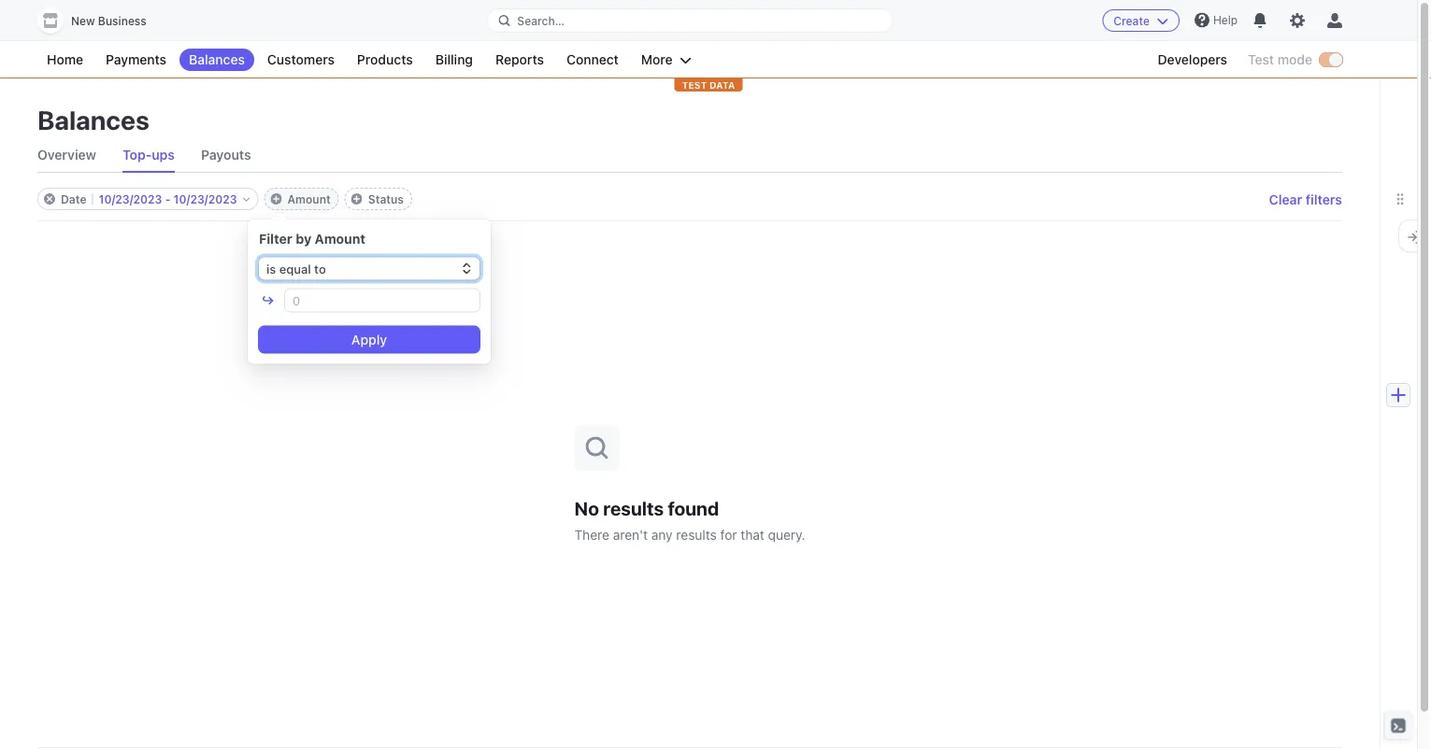Task type: describe. For each thing, give the bounding box(es) containing it.
date
[[61, 193, 86, 206]]

billing
[[435, 52, 473, 67]]

toolbar containing date
[[37, 188, 412, 210]]

reports link
[[486, 49, 553, 71]]

search…
[[517, 14, 565, 27]]

1 10/23/2023 from the left
[[99, 193, 162, 206]]

test
[[1248, 52, 1274, 67]]

data
[[709, 79, 735, 90]]

balances inside balances link
[[189, 52, 245, 67]]

mode
[[1277, 52, 1312, 67]]

billing link
[[426, 49, 482, 71]]

payments
[[106, 52, 166, 67]]

amount inside toolbar
[[287, 193, 331, 206]]

business
[[98, 14, 146, 28]]

-
[[165, 193, 171, 206]]

there
[[574, 527, 609, 543]]

add amount image
[[271, 193, 282, 205]]

for
[[720, 527, 737, 543]]

clear
[[1269, 191, 1302, 207]]

that
[[741, 527, 764, 543]]

more
[[641, 52, 673, 67]]

create
[[1113, 14, 1150, 27]]

1 vertical spatial results
[[676, 527, 717, 543]]

2 10/23/2023 from the left
[[173, 193, 237, 206]]

reports
[[495, 52, 544, 67]]

create button
[[1102, 9, 1179, 32]]

more button
[[632, 49, 701, 71]]

0 vertical spatial results
[[603, 498, 664, 520]]

new
[[71, 14, 95, 28]]

customers
[[267, 52, 335, 67]]

edit date image
[[243, 195, 250, 203]]

home
[[47, 52, 83, 67]]

10/23/2023 - 10/23/2023
[[99, 193, 237, 206]]

0 number field
[[285, 289, 479, 312]]



Task type: vqa. For each thing, say whether or not it's contained in the screenshot.
Forgot your password? link
no



Task type: locate. For each thing, give the bounding box(es) containing it.
amount
[[287, 193, 331, 206], [315, 231, 366, 246]]

clear filters button
[[1269, 191, 1342, 207]]

tab list containing overview
[[37, 138, 1342, 173]]

products link
[[348, 49, 422, 71]]

filters
[[1306, 191, 1342, 207]]

balances right the payments
[[189, 52, 245, 67]]

balances link
[[180, 49, 254, 71]]

found
[[668, 498, 719, 520]]

developers
[[1158, 52, 1227, 67]]

test
[[682, 79, 707, 90]]

top-ups
[[122, 147, 175, 163]]

no
[[574, 498, 599, 520]]

connect link
[[557, 49, 628, 71]]

0 horizontal spatial 10/23/2023
[[99, 193, 162, 206]]

notifications image
[[1253, 13, 1267, 28]]

0 vertical spatial amount
[[287, 193, 331, 206]]

aren't
[[613, 527, 648, 543]]

test data
[[682, 79, 735, 90]]

0 horizontal spatial balances
[[37, 104, 149, 135]]

1 horizontal spatial balances
[[189, 52, 245, 67]]

help button
[[1187, 5, 1245, 35]]

apply button
[[259, 327, 479, 353]]

apply
[[351, 332, 387, 347]]

1 horizontal spatial 10/23/2023
[[173, 193, 237, 206]]

toolbar
[[37, 188, 412, 210]]

add status image
[[351, 193, 362, 205]]

Search… text field
[[487, 9, 892, 32]]

balances
[[189, 52, 245, 67], [37, 104, 149, 135]]

balances up overview
[[37, 104, 149, 135]]

10/23/2023 left -
[[99, 193, 162, 206]]

1 vertical spatial balances
[[37, 104, 149, 135]]

payouts
[[201, 147, 251, 163]]

0 vertical spatial balances
[[189, 52, 245, 67]]

results down found
[[676, 527, 717, 543]]

tab list
[[37, 138, 1342, 173]]

results up aren't
[[603, 498, 664, 520]]

help
[[1213, 14, 1238, 27]]

1 vertical spatial amount
[[315, 231, 366, 246]]

results
[[603, 498, 664, 520], [676, 527, 717, 543]]

clear filters
[[1269, 191, 1342, 207]]

top-ups link
[[122, 138, 175, 172]]

1 horizontal spatial results
[[676, 527, 717, 543]]

new business
[[71, 14, 146, 28]]

home link
[[37, 49, 93, 71]]

Search… search field
[[487, 9, 892, 32]]

test mode
[[1248, 52, 1312, 67]]

status
[[368, 193, 404, 206]]

remove date image
[[44, 193, 55, 205]]

query.
[[768, 527, 805, 543]]

filter by amount
[[259, 231, 366, 246]]

products
[[357, 52, 413, 67]]

new business button
[[37, 7, 165, 34]]

by
[[296, 231, 311, 246]]

filter
[[259, 231, 292, 246]]

overview
[[37, 147, 96, 163]]

amount right add amount icon
[[287, 193, 331, 206]]

connect
[[566, 52, 619, 67]]

customers link
[[258, 49, 344, 71]]

any
[[651, 527, 673, 543]]

10/23/2023
[[99, 193, 162, 206], [173, 193, 237, 206]]

developers link
[[1148, 49, 1237, 71]]

top-
[[122, 147, 152, 163]]

amount right by
[[315, 231, 366, 246]]

10/23/2023 right -
[[173, 193, 237, 206]]

payouts link
[[201, 138, 251, 172]]

no results found there aren't any results for that query.
[[574, 498, 805, 543]]

payments link
[[96, 49, 176, 71]]

ups
[[152, 147, 175, 163]]

overview link
[[37, 138, 96, 172]]

0 horizontal spatial results
[[603, 498, 664, 520]]



